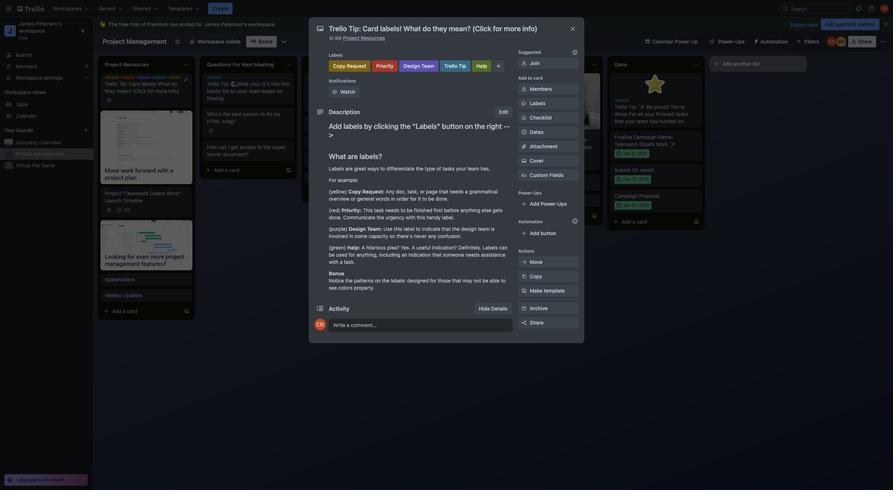 Task type: vqa. For each thing, say whether or not it's contained in the screenshot.


Task type: describe. For each thing, give the bounding box(es) containing it.
tip: inside trello tip: card labels! what do they mean? (click for more info)
[[119, 81, 128, 87]]

in inside any doc, task, or page that needs a grammatical overview or general words in order for it to be done.
[[391, 196, 395, 202]]

finalize campaign name: teamwork dream work ✨ link
[[615, 134, 698, 148]]

0 notifications image
[[855, 4, 864, 13]]

someone
[[443, 252, 465, 258]]

that inside use this label to indicate that the design team is involved in some capacity so there's never any confusion.
[[442, 226, 451, 232]]

tip: for trello tip: this is where assigned tasks live so that your team can see who's working on what and when it's due.
[[323, 81, 332, 87]]

watch button
[[329, 86, 360, 98]]

team inside trello tip trello tip: 🌊slide your q's into this handy list so your team keeps on flowing.
[[249, 88, 261, 94]]

add a card for add a card button below weekly updates link on the bottom left of the page
[[112, 308, 138, 314]]

0 horizontal spatial power-ups
[[519, 190, 542, 196]]

be inside a hilarious plea? yes. a useful indication? definitely. labels can be used for anything, including an indication that someone needs assistance with a task.
[[329, 252, 335, 258]]

card down add power-ups link
[[535, 213, 546, 219]]

👋
[[99, 21, 106, 27]]

campaign inside finalize campaign name: teamwork dream work ✨
[[634, 134, 657, 140]]

see inside bonus notice the patterns on the labels: designed for those that may not be able to see colors properly.
[[329, 285, 337, 291]]

who's the best person to fix my html snag? link
[[207, 111, 290, 125]]

button inside button
[[541, 230, 557, 236]]

ways
[[368, 166, 379, 172]]

cover link
[[519, 155, 579, 167]]

bonus
[[329, 271, 345, 277]]

see inside trello tip trello tip: this is where assigned tasks live so that your team can see who's working on what and when it's due.
[[383, 88, 392, 94]]

issues
[[528, 144, 543, 150]]

labels?
[[360, 152, 382, 161]]

1 vertical spatial automation
[[519, 219, 543, 225]]

trello tip: ✨ be proud! you're done! for all your finished tasks that your team has hustled on. link
[[615, 103, 698, 125]]

0 horizontal spatial for
[[329, 177, 337, 183]]

those inside the trello tip trello tip: splash those redtape- heavy issues that are slowing your team down here.
[[554, 137, 567, 143]]

✨ inside trello tip trello tip: ✨ be proud! you're done! for all your finished tasks that your team has hustled on.
[[639, 104, 646, 110]]

(purple) design team:
[[329, 226, 382, 232]]

automation inside button
[[761, 38, 788, 45]]

another
[[734, 61, 752, 67]]

list left project resources link
[[335, 35, 342, 41]]

boards link
[[0, 49, 93, 61]]

project left resources
[[343, 35, 360, 41]]

17,
[[633, 177, 638, 182]]

1 vertical spatial or
[[351, 196, 356, 202]]

card down join
[[534, 75, 543, 81]]

add a card button down jan 31, 2020
[[611, 216, 691, 228]]

board
[[259, 38, 273, 45]]

may
[[463, 278, 473, 284]]

add a card button for approval
[[509, 211, 589, 222]]

calendar for calendar
[[16, 113, 37, 119]]

your boards with 3 items element
[[4, 126, 73, 135]]

hide details
[[479, 306, 508, 312]]

the inside how can i get access to the super secret document?
[[264, 144, 271, 150]]

2020 for campaign
[[637, 151, 648, 156]]

customize views image
[[281, 38, 288, 45]]

james inside the james peterson's workspace free
[[19, 20, 35, 27]]

where
[[349, 81, 364, 87]]

this inside use this label to indicate that the design team is involved in some capacity so there's never any confusion.
[[394, 226, 403, 232]]

premium inside banner
[[147, 21, 168, 27]]

workspace inside banner
[[249, 21, 275, 27]]

2020 for proposal
[[639, 203, 650, 208]]

for inside trello tip: card labels! what do they mean? (click for more info)
[[148, 88, 154, 94]]

team inside the trello tip trello tip: splash those redtape- heavy issues that are slowing your team down here.
[[513, 151, 525, 157]]

the inside who's the best person to fix my html snag?
[[223, 111, 230, 117]]

1 horizontal spatial or
[[420, 189, 425, 195]]

(yellow)
[[329, 189, 347, 195]]

with inside a hilarious plea? yes. a useful indication? definitely. labels can be used for anything, including an indication that someone needs assistance with a task.
[[329, 259, 339, 265]]

project inside 'project "teamwork dream work" launch timeline'
[[105, 190, 121, 196]]

needs inside a hilarious plea? yes. a useful indication? definitely. labels can be used for anything, including an indication that someone needs assistance with a task.
[[466, 252, 480, 258]]

team for design team
[[422, 63, 435, 69]]

jan for campaign
[[624, 203, 631, 208]]

example:
[[338, 177, 359, 183]]

tip for trello tip
[[459, 63, 467, 69]]

assistance
[[481, 252, 506, 258]]

what are labels?
[[329, 152, 382, 161]]

team inside trello tip trello tip: this is where assigned tasks live so that your team can see who's working on what and when it's due.
[[361, 88, 372, 94]]

explore
[[791, 22, 806, 27]]

the left "teamy on the top left of page
[[326, 174, 334, 180]]

is inside use this label to indicate that the design team is involved in some capacity so there's never any confusion.
[[491, 226, 495, 232]]

workspace for workspace visible
[[198, 38, 224, 45]]

to inside who's the best person to fix my html snag?
[[261, 111, 265, 117]]

gets
[[493, 207, 503, 213]]

6
[[128, 207, 130, 213]]

dream inside 'project "teamwork dream work" launch timeline'
[[150, 190, 165, 196]]

a inside any doc, task, or page that needs a grammatical overview or general words in order for it to be done.
[[465, 189, 468, 195]]

are for great
[[346, 166, 353, 172]]

workspace inside the james peterson's workspace free
[[19, 28, 45, 34]]

banner
[[336, 123, 352, 129]]

labels:
[[391, 278, 406, 284]]

involved
[[329, 233, 348, 239]]

for inside trello tip trello tip: ✨ be proud! you're done! for all your finished tasks that your team has hustled on.
[[630, 111, 637, 117]]

>
[[329, 131, 333, 139]]

calendar power-up link
[[641, 36, 703, 47]]

color: sky, title: "trello tip" element for trello tip: splash those redtape- heavy issues that are slowing your team down here.
[[513, 132, 532, 138]]

card for email add a card button
[[331, 190, 342, 196]]

sm image for move
[[521, 259, 528, 266]]

Write a comment text field
[[329, 319, 513, 332]]

sm image for watch
[[331, 88, 338, 96]]

boards
[[16, 52, 32, 58]]

james peterson's workspace free
[[19, 20, 63, 41]]

your boards
[[4, 127, 33, 133]]

jan 31, 2020
[[624, 203, 650, 208]]

a down document?
[[225, 167, 228, 173]]

mean?
[[116, 88, 132, 94]]

the up the "colors"
[[346, 278, 353, 284]]

is inside trello tip trello tip: this is where assigned tasks live so that your team can see who's working on what and when it's due.
[[344, 81, 348, 87]]

flowing.
[[207, 95, 225, 101]]

tasks inside trello tip trello tip: this is where assigned tasks live so that your team can see who's working on what and when it's due.
[[309, 88, 321, 94]]

down
[[526, 151, 539, 157]]

project "teamwork dream work" launch timeline link
[[105, 190, 188, 204]]

sm image for members
[[521, 85, 528, 93]]

1 a from the left
[[362, 245, 365, 251]]

with inside this task needs to be finished first before anything else gets done. communicate the urgency with this handy label.
[[406, 214, 416, 221]]

in inside use this label to indicate that the design team is involved in some capacity so there's never any confusion.
[[350, 233, 354, 239]]

"teamwork
[[123, 190, 149, 196]]

to inside bonus notice the patterns on the labels: designed for those that may not be able to see colors properly.
[[501, 278, 506, 284]]

trello tip trello tip: 🌊slide your q's into this handy list so your team keeps on flowing.
[[207, 76, 290, 101]]

edit for edit email drafts
[[309, 138, 318, 144]]

1 vertical spatial halp
[[168, 76, 178, 82]]

add a card button for email
[[305, 188, 385, 199]]

to right the upgrade at left
[[38, 477, 43, 483]]

team up 'more'
[[152, 76, 163, 82]]

tip for trello tip trello tip: 🌊slide your q's into this handy list so your team keeps on flowing.
[[220, 76, 226, 82]]

super
[[272, 144, 286, 150]]

great
[[354, 166, 366, 172]]

design for design team social media assets
[[411, 126, 425, 132]]

do
[[172, 81, 178, 87]]

it's
[[309, 102, 316, 108]]

that inside trello tip trello tip: ✨ be proud! you're done! for all your finished tasks that your team has hustled on.
[[615, 118, 624, 124]]

for inside any doc, task, or page that needs a grammatical overview or general words in order for it to be done.
[[411, 196, 417, 202]]

splash
[[537, 137, 553, 143]]

0 vertical spatial color: lime, title: "halp" element
[[472, 60, 492, 72]]

team inside trello tip trello tip: ✨ be proud! you're done! for all your finished tasks that your team has hustled on.
[[637, 118, 649, 124]]

to inside use this label to indicate that the design team is involved in some capacity so there's never any confusion.
[[416, 226, 421, 232]]

your down done!
[[626, 118, 636, 124]]

1 vertical spatial color: red, title: "priority" element
[[121, 76, 136, 82]]

list inside trello tip trello tip: 🌊slide your q's into this handy list so your team keeps on flowing.
[[222, 88, 229, 94]]

that inside a hilarious plea? yes. a useful indication? definitely. labels can be used for anything, including an indication that someone needs assistance with a task.
[[433, 252, 442, 258]]

sm image for cover
[[521, 157, 528, 165]]

automation button
[[751, 36, 793, 47]]

sm image for suggested
[[572, 49, 579, 56]]

add left another
[[723, 61, 732, 67]]

edit for edit
[[499, 109, 509, 115]]

this inside this task needs to be finished first before anything else gets done. communicate the urgency with this handy label.
[[417, 214, 426, 221]]

sm image for make template
[[521, 287, 528, 295]]

add another list
[[723, 61, 760, 67]]

your left q's
[[250, 81, 261, 87]]

differentiate
[[387, 166, 415, 172]]

a inside a hilarious plea? yes. a useful indication? definitely. labels can be used for anything, including an indication that someone needs assistance with a task.
[[340, 259, 343, 265]]

checklist
[[530, 115, 552, 121]]

christina overa (christinaovera) image
[[827, 37, 837, 47]]

to up font
[[381, 166, 385, 172]]

priority for priority
[[377, 63, 394, 69]]

ben nelson (bennelson96) image
[[837, 37, 847, 47]]

add right budget
[[530, 201, 540, 207]]

budget approval
[[513, 197, 551, 203]]

project management inside text box
[[103, 38, 167, 45]]

1 horizontal spatial members link
[[519, 83, 579, 95]]

trello inside trello tip: card labels! what do they mean? (click for more info)
[[105, 81, 118, 87]]

your inside the trello tip trello tip: splash those redtape- heavy issues that are slowing your team down here.
[[582, 144, 592, 150]]

the right the clicking
[[400, 122, 411, 130]]

are for labels?
[[348, 152, 358, 161]]

sm image for automation
[[751, 36, 761, 46]]

(yellow) copy request:
[[329, 189, 385, 195]]

on inside add labels by clicking the "labels" button on the right -- >
[[465, 122, 473, 130]]

workspace views
[[4, 89, 46, 95]]

the inside this task needs to be finished first before anything else gets done. communicate the urgency with this handy label.
[[377, 214, 384, 221]]

handy inside this task needs to be finished first before anything else gets done. communicate the urgency with this handy label.
[[427, 214, 441, 221]]

(green)
[[329, 245, 346, 251]]

0 horizontal spatial premium
[[44, 477, 64, 483]]

add a card button down weekly updates link on the bottom left of the page
[[101, 306, 181, 317]]

weekly updates link
[[105, 292, 188, 299]]

so inside use this label to indicate that the design team is involved in some capacity so there's never any confusion.
[[390, 233, 395, 239]]

color: yellow, title: "copy request" element containing copy request
[[329, 60, 371, 72]]

0 horizontal spatial ups
[[534, 190, 542, 196]]

what
[[351, 95, 362, 101]]

tip: for trello tip: 🌊slide your q's into this handy list so your team keeps on flowing.
[[221, 81, 230, 87]]

a up (red)
[[327, 190, 330, 196]]

can inside a hilarious plea? yes. a useful indication? definitely. labels can be used for anything, including an indication that someone needs assistance with a task.
[[500, 245, 508, 251]]

team:
[[367, 226, 382, 232]]

what inside trello tip: card labels! what do they mean? (click for more info)
[[158, 81, 170, 87]]

your left has.
[[456, 166, 467, 172]]

add inside add labels by clicking the "labels" button on the right -- >
[[329, 122, 342, 130]]

add down "jan 31, 2020" checkbox
[[622, 219, 632, 225]]

the left labels:
[[382, 278, 390, 284]]

add down secret
[[214, 167, 224, 173]]

that inside trello tip trello tip: this is where assigned tasks live so that your team can see who's working on what and when it's due.
[[339, 88, 348, 94]]

team inside use this label to indicate that the design team is involved in some capacity so there's never any confusion.
[[478, 226, 490, 232]]

communicate
[[344, 214, 376, 221]]

1 vertical spatial color: lime, title: "halp" element
[[168, 76, 182, 82]]

0 vertical spatial members link
[[0, 61, 93, 72]]

edit card image
[[183, 77, 189, 82]]

are inside the trello tip trello tip: splash those redtape- heavy issues that are slowing your team down here.
[[555, 144, 562, 150]]

the left type on the left of page
[[416, 166, 424, 172]]

to inside how can i get access to the super secret document?
[[257, 144, 262, 150]]

copy for copy request
[[333, 63, 346, 69]]

tip for trello tip trello tip: this is where assigned tasks live so that your team can see who's working on what and when it's due.
[[322, 76, 328, 82]]

trello tip
[[445, 63, 467, 69]]

add a card button for can
[[203, 165, 283, 176]]

q's
[[262, 81, 270, 87]]

open information menu image
[[869, 5, 876, 12]]

has inside banner
[[170, 21, 178, 27]]

plans
[[808, 22, 819, 27]]

trello tip: card labels! what do they mean? (click for more info)
[[105, 81, 179, 94]]

power-ups inside power-ups button
[[719, 38, 745, 45]]

finalize
[[615, 134, 632, 140]]

card for add a card button under jan 31, 2020
[[637, 219, 648, 225]]

approval
[[531, 197, 551, 203]]

make template
[[530, 288, 565, 294]]

type
[[425, 166, 435, 172]]

campaign proposal
[[615, 193, 660, 199]]

trial
[[130, 21, 139, 27]]

show menu image
[[880, 38, 888, 45]]

add power-ups link
[[519, 198, 579, 210]]

any doc, task, or page that needs a grammatical overview or general words in order for it to be done.
[[329, 189, 498, 202]]

a down weekly updates
[[123, 308, 126, 314]]

dream inside finalize campaign name: teamwork dream work ✨
[[640, 141, 655, 147]]

useful
[[417, 245, 431, 251]]

actions
[[519, 249, 535, 254]]

1 horizontal spatial of
[[437, 166, 441, 172]]

add board image
[[83, 128, 89, 133]]

management inside text box
[[126, 38, 167, 45]]

add a card down budget approval
[[520, 213, 546, 219]]

design team sketch site banner
[[309, 118, 352, 129]]

your down be
[[645, 111, 655, 117]]

labels are great ways to differentiate the type of tasks your team has.
[[329, 166, 491, 172]]

✨ inside finalize campaign name: teamwork dream work ✨
[[670, 141, 676, 147]]

company overview link
[[16, 139, 89, 146]]

get
[[231, 144, 239, 150]]

doc,
[[396, 189, 406, 195]]

on.
[[678, 118, 685, 124]]

project management inside "link"
[[16, 151, 64, 157]]

project inside "link"
[[16, 151, 32, 157]]

has inside trello tip trello tip: ✨ be proud! you're done! for all your finished tasks that your team has hustled on.
[[650, 118, 658, 124]]

1 horizontal spatial share button
[[849, 36, 877, 47]]

snag?
[[222, 118, 236, 124]]

else
[[482, 207, 492, 213]]

1 vertical spatial what
[[329, 152, 346, 161]]

stakeholders link
[[105, 276, 188, 283]]

be inside this task needs to be finished first before anything else gets done. communicate the urgency with this handy label.
[[407, 207, 413, 213]]

share for the left share button
[[530, 320, 544, 326]]

clicking
[[374, 122, 399, 130]]

2 vertical spatial ups
[[558, 201, 567, 207]]

search image
[[783, 6, 789, 11]]

the left right
[[475, 122, 486, 130]]

labels up checklist
[[530, 100, 546, 106]]

2 a from the left
[[412, 245, 415, 251]]

1
[[522, 161, 524, 166]]

to down join
[[528, 75, 533, 81]]

upgrade
[[17, 477, 37, 483]]

tip: for trello tip: ✨ be proud! you're done! for all your finished tasks that your team has hustled on.
[[629, 104, 638, 110]]

add left (yellow)
[[316, 190, 326, 196]]

so inside trello tip trello tip: this is where assigned tasks live so that your team can see who's working on what and when it's due.
[[332, 88, 337, 94]]

use this label to indicate that the design team is involved in some capacity so there's never any confusion.
[[329, 226, 495, 239]]

proud!
[[654, 104, 670, 110]]



Task type: locate. For each thing, give the bounding box(es) containing it.
0 horizontal spatial edit
[[309, 138, 318, 144]]

label
[[404, 226, 415, 232]]

finished up hustled on the right of the page
[[657, 111, 675, 117]]

2 vertical spatial tasks
[[443, 166, 455, 172]]

copy inside copy link
[[530, 273, 543, 279]]

0 vertical spatial or
[[420, 189, 425, 195]]

team up >
[[325, 118, 336, 123]]

to right it
[[423, 196, 427, 202]]

dream left work
[[640, 141, 655, 147]]

sm image right edit button
[[521, 100, 528, 107]]

with up label
[[406, 214, 416, 221]]

0 vertical spatial calendar
[[653, 38, 674, 45]]

tip for trello tip trello tip: ✨ be proud! you're done! for all your finished tasks that your team has hustled on.
[[628, 99, 634, 105]]

labels up the assistance
[[483, 245, 498, 251]]

freelancer contracts link
[[513, 181, 596, 188]]

0 horizontal spatial or
[[351, 196, 356, 202]]

site
[[326, 123, 335, 129]]

0 horizontal spatial needs
[[386, 207, 400, 213]]

sm image up the join link
[[572, 49, 579, 56]]

tip
[[459, 63, 467, 69], [165, 76, 172, 82], [220, 76, 226, 82], [322, 76, 328, 82], [628, 99, 634, 105], [526, 132, 532, 138]]

sketch inside the 'design team sketch site banner'
[[309, 123, 325, 129]]

james up workspace visible button
[[204, 21, 220, 27]]

power- inside button
[[719, 38, 736, 45]]

1 horizontal spatial priority
[[377, 63, 394, 69]]

indication
[[409, 252, 431, 258]]

campaign up "jan 31, 2020" checkbox
[[615, 193, 638, 199]]

jan inside checkbox
[[624, 203, 631, 208]]

Board name text field
[[99, 36, 170, 47]]

power-ups up budget approval
[[519, 190, 542, 196]]

this inside this task needs to be finished first before anything else gets done. communicate the urgency with this handy label.
[[363, 207, 373, 213]]

on inside trello tip trello tip: 🌊slide your q's into this handy list so your team keeps on flowing.
[[277, 88, 283, 94]]

0 horizontal spatial has
[[170, 21, 178, 27]]

2 - from the left
[[507, 122, 510, 130]]

jan left the 9, on the right top of the page
[[624, 151, 631, 156]]

is up watch
[[344, 81, 348, 87]]

indicate
[[422, 226, 441, 232]]

ups inside button
[[736, 38, 745, 45]]

to inside this task needs to be finished first before anything else gets done. communicate the urgency with this handy label.
[[401, 207, 406, 213]]

christina overa (christinaovera) image
[[881, 4, 889, 13], [315, 319, 326, 330]]

add a card button down document?
[[203, 165, 283, 176]]

j
[[8, 27, 12, 35]]

1 horizontal spatial so
[[332, 88, 337, 94]]

media
[[426, 131, 440, 137]]

2 jan from the top
[[624, 203, 631, 208]]

share for the right share button
[[859, 38, 873, 45]]

star or unstar board image
[[175, 39, 181, 45]]

members
[[16, 63, 38, 69], [530, 86, 552, 92]]

1 vertical spatial dream
[[150, 190, 165, 196]]

copy up make
[[530, 273, 543, 279]]

0 horizontal spatial management
[[34, 151, 64, 157]]

2 sketch from the top
[[309, 174, 325, 180]]

sm image inside checklist link
[[521, 114, 528, 121]]

trello tip: splash those redtape- heavy issues that are slowing your team down here. link
[[513, 136, 596, 158]]

0 horizontal spatial in
[[330, 35, 334, 41]]

the up snag? at the left of page
[[223, 111, 230, 117]]

✨ down name:
[[670, 141, 676, 147]]

1 vertical spatial 2020
[[639, 203, 650, 208]]

2 horizontal spatial so
[[390, 233, 395, 239]]

1 horizontal spatial halp
[[477, 63, 488, 69]]

1 - from the left
[[504, 122, 507, 130]]

document?
[[223, 151, 249, 157]]

labels inside a hilarious plea? yes. a useful indication? definitely. labels can be used for anything, including an indication that someone needs assistance with a task.
[[483, 245, 498, 251]]

that inside any doc, task, or page that needs a grammatical overview or general words in order for it to be done.
[[439, 189, 449, 195]]

1 vertical spatial workspace
[[4, 89, 31, 95]]

sm image for join
[[521, 60, 528, 67]]

0 vertical spatial of
[[141, 21, 146, 27]]

slowing
[[563, 144, 581, 150]]

0 vertical spatial dream
[[640, 141, 655, 147]]

list inside button
[[753, 61, 760, 67]]

see down notice
[[329, 285, 337, 291]]

capacity
[[369, 233, 389, 239]]

color: yellow, title: "copy request" element
[[329, 60, 371, 72], [105, 76, 119, 79]]

1 horizontal spatial christina overa (christinaovera) image
[[881, 4, 889, 13]]

tip: inside trello tip trello tip: this is where assigned tasks live so that your team can see who's working on what and when it's due.
[[323, 81, 332, 87]]

done. inside this task needs to be finished first before anything else gets done. communicate the urgency with this handy label.
[[329, 214, 342, 221]]

color: orange, title: "one more step" element up freelancer
[[513, 177, 527, 180]]

0 vertical spatial christina overa (christinaovera) image
[[881, 4, 889, 13]]

all
[[639, 111, 644, 117]]

workspace up table
[[4, 89, 31, 95]]

1 vertical spatial can
[[219, 144, 227, 150]]

for down labels!
[[148, 88, 154, 94]]

0 horizontal spatial finished
[[414, 207, 433, 213]]

1 jan from the top
[[624, 151, 631, 156]]

pet
[[32, 162, 40, 168]]

add to card
[[519, 75, 543, 81]]

a up anything,
[[362, 245, 365, 251]]

0 horizontal spatial done.
[[329, 214, 342, 221]]

best
[[232, 111, 242, 117]]

design for design team
[[404, 63, 420, 69]]

primary element
[[0, 0, 894, 17]]

there's
[[397, 233, 413, 239]]

can inside trello tip trello tip: this is where assigned tasks live so that your team can see who's working on what and when it's due.
[[374, 88, 382, 94]]

add left 'payment'
[[826, 21, 835, 27]]

this left task
[[363, 207, 373, 213]]

email
[[319, 138, 332, 144]]

team inside design team social media assets
[[427, 126, 438, 132]]

2 horizontal spatial this
[[417, 214, 426, 221]]

2020 inside option
[[637, 151, 648, 156]]

needs inside any doc, task, or page that needs a grammatical overview or general words in order for it to be done.
[[450, 189, 464, 195]]

finished inside this task needs to be finished first before anything else gets done. communicate the urgency with this handy label.
[[414, 207, 433, 213]]

edit inside button
[[499, 109, 509, 115]]

0 horizontal spatial can
[[219, 144, 227, 150]]

right
[[487, 122, 502, 130]]

submit
[[615, 167, 631, 173]]

so up working
[[332, 88, 337, 94]]

color: red, title: "priority" element up 'mean?'
[[121, 76, 136, 82]]

overview
[[39, 139, 61, 145]]

dates button
[[519, 126, 579, 138]]

your inside trello tip trello tip: this is where assigned tasks live so that your team can see who's working on what and when it's due.
[[349, 88, 359, 94]]

the inside use this label to indicate that the design team is involved in some capacity so there's never any confusion.
[[453, 226, 460, 232]]

needs up the before on the top of the page
[[450, 189, 464, 195]]

are left slowing on the top right of the page
[[555, 144, 562, 150]]

premium right the upgrade at left
[[44, 477, 64, 483]]

Jan 31, 2020 checkbox
[[615, 201, 652, 210]]

Search field
[[789, 3, 852, 14]]

has left hustled on the right of the page
[[650, 118, 658, 124]]

color: sky, title: "trello tip" element for trello tip: this is where assigned tasks live so that your team can see who's working on what and when it's due.
[[309, 76, 328, 82]]

✨ up "all"
[[639, 104, 646, 110]]

a down budget approval
[[531, 213, 534, 219]]

the left super
[[264, 144, 271, 150]]

0 vertical spatial in
[[330, 35, 334, 41]]

0 vertical spatial premium
[[147, 21, 168, 27]]

design for design team sketch site banner
[[309, 118, 323, 123]]

add down 'weekly'
[[112, 308, 122, 314]]

0 vertical spatial needs
[[450, 189, 464, 195]]

1 vertical spatial has
[[650, 118, 658, 124]]

1 horizontal spatial calendar
[[653, 38, 674, 45]]

done. inside any doc, task, or page that needs a grammatical overview or general words in order for it to be done.
[[436, 196, 449, 202]]

words
[[376, 196, 390, 202]]

color: orange, title: "one more step" element
[[309, 154, 323, 157], [513, 177, 527, 180]]

that
[[339, 88, 348, 94], [615, 118, 624, 124], [544, 144, 553, 150], [439, 189, 449, 195], [442, 226, 451, 232], [433, 252, 442, 258], [452, 278, 462, 284]]

labels up copy request
[[329, 52, 343, 58]]

peterson's inside banner
[[221, 21, 247, 27]]

0 horizontal spatial what
[[158, 81, 170, 87]]

button inside add labels by clicking the "labels" button on the right -- >
[[442, 122, 464, 130]]

name:
[[659, 134, 674, 140]]

of right trial at the top left of the page
[[141, 21, 146, 27]]

sm image down actions
[[521, 259, 528, 266]]

tip:
[[119, 81, 128, 87], [221, 81, 230, 87], [323, 81, 332, 87], [629, 104, 638, 110], [527, 137, 536, 143]]

1 horizontal spatial peterson's
[[221, 21, 247, 27]]

1 horizontal spatial can
[[374, 88, 382, 94]]

add a card for email add a card button
[[316, 190, 342, 196]]

members down boards
[[16, 63, 38, 69]]

team right design
[[478, 226, 490, 232]]

1 horizontal spatial members
[[530, 86, 552, 92]]

2 horizontal spatial in
[[391, 196, 395, 202]]

for right the ended
[[196, 21, 203, 27]]

1 horizontal spatial copy
[[349, 189, 361, 195]]

sm image inside copy link
[[521, 273, 528, 280]]

0 horizontal spatial christina overa (christinaovera) image
[[315, 319, 326, 330]]

add up >
[[329, 122, 342, 130]]

on inside bonus notice the patterns on the labels: designed for those that may not be able to see colors properly.
[[375, 278, 381, 284]]

project resources link
[[343, 35, 385, 41]]

1 vertical spatial is
[[491, 226, 495, 232]]

.
[[275, 21, 276, 27]]

sm image
[[751, 36, 761, 46], [572, 49, 579, 56], [521, 100, 528, 107], [521, 114, 528, 121], [521, 157, 528, 165], [521, 273, 528, 280], [521, 305, 528, 312]]

sketch left 'site'
[[309, 123, 325, 129]]

of inside banner
[[141, 21, 146, 27]]

0 vertical spatial handy
[[207, 88, 221, 94]]

color: sky, title: "trello tip" element
[[440, 60, 471, 72], [152, 76, 172, 82], [207, 76, 226, 82], [309, 76, 328, 82], [615, 99, 634, 105], [513, 132, 532, 138]]

1 vertical spatial finished
[[414, 207, 433, 213]]

0 horizontal spatial calendar
[[16, 113, 37, 119]]

color: orange, title: "one more step" element up curate at the left of the page
[[309, 154, 323, 157]]

your down 🌊slide
[[237, 88, 248, 94]]

0 vertical spatial power-ups
[[719, 38, 745, 45]]

0 vertical spatial color: red, title: "priority" element
[[372, 60, 398, 72]]

labels down customer
[[329, 166, 344, 172]]

create from template… image
[[286, 167, 292, 173], [592, 213, 598, 219], [694, 219, 700, 225], [184, 308, 190, 314]]

0 vertical spatial color: yellow, title: "copy request" element
[[329, 60, 371, 72]]

redtape-
[[568, 137, 589, 143]]

add up actions
[[530, 230, 540, 236]]

priority for priority design team
[[121, 76, 136, 82]]

banner
[[93, 17, 894, 32]]

to left fix
[[261, 111, 265, 117]]

color: lime, title: "halp" element left edit card image
[[168, 76, 182, 82]]

sketch
[[309, 123, 325, 129], [309, 174, 325, 180]]

1 vertical spatial share
[[530, 320, 544, 326]]

finished down it
[[414, 207, 433, 213]]

sm image
[[521, 60, 528, 67], [521, 85, 528, 93], [331, 88, 338, 96], [521, 259, 528, 266], [521, 287, 528, 295]]

general
[[357, 196, 375, 202]]

any
[[429, 233, 437, 239]]

tip for trello tip halp
[[165, 76, 172, 82]]

font
[[375, 174, 386, 180]]

sm image inside automation button
[[751, 36, 761, 46]]

0 horizontal spatial handy
[[207, 88, 221, 94]]

those left may
[[438, 278, 451, 284]]

list up great
[[349, 158, 356, 165]]

calendar for calendar power-up
[[653, 38, 674, 45]]

custom fields button
[[519, 172, 579, 179]]

notifications
[[329, 78, 356, 84]]

secret
[[207, 151, 221, 157]]

halp up info)
[[168, 76, 178, 82]]

premium
[[147, 21, 168, 27], [44, 477, 64, 483]]

0 horizontal spatial button
[[442, 122, 464, 130]]

jan inside option
[[624, 151, 631, 156]]

sm image inside the join link
[[521, 60, 528, 67]]

copy up the notifications
[[333, 63, 346, 69]]

0 horizontal spatial members
[[16, 63, 38, 69]]

copy for copy
[[530, 273, 543, 279]]

0 horizontal spatial with
[[329, 259, 339, 265]]

0 horizontal spatial dream
[[150, 190, 165, 196]]

has left the ended
[[170, 21, 178, 27]]

copy inside color: yellow, title: "copy request" element
[[333, 63, 346, 69]]

request
[[347, 63, 367, 69]]

virtual
[[16, 162, 31, 168]]

2 vertical spatial needs
[[466, 252, 480, 258]]

be down (green) at the left
[[329, 252, 335, 258]]

dates
[[530, 129, 544, 135]]

2 horizontal spatial needs
[[466, 252, 480, 258]]

this inside trello tip trello tip: 🌊slide your q's into this handy list so your team keeps on flowing.
[[281, 81, 290, 87]]

a down "jan 31, 2020" checkbox
[[633, 219, 636, 225]]

peterson's up visible
[[221, 21, 247, 27]]

sm image for archive
[[521, 305, 528, 312]]

1 horizontal spatial james
[[204, 21, 220, 27]]

visible
[[226, 38, 241, 45]]

that inside bonus notice the patterns on the labels: designed for those that may not be able to see colors properly.
[[452, 278, 462, 284]]

are
[[555, 144, 562, 150], [348, 152, 358, 161], [346, 166, 353, 172]]

labels link
[[519, 98, 579, 109]]

add inside banner
[[826, 21, 835, 27]]

1 horizontal spatial for
[[630, 111, 637, 117]]

members for the right the members link
[[530, 86, 552, 92]]

a left grammatical on the right of the page
[[465, 189, 468, 195]]

1 horizontal spatial project management
[[103, 38, 167, 45]]

0 vertical spatial button
[[442, 122, 464, 130]]

1 vertical spatial of
[[437, 166, 441, 172]]

tip inside trello tip trello tip: ✨ be proud! you're done! for all your finished tasks that your team has hustled on.
[[628, 99, 634, 105]]

add a card down document?
[[214, 167, 240, 173]]

workspace
[[198, 38, 224, 45], [4, 89, 31, 95]]

for
[[630, 111, 637, 117], [329, 177, 337, 183]]

to right access
[[257, 144, 262, 150]]

those inside bonus notice the patterns on the labels: designed for those that may not be able to see colors properly.
[[438, 278, 451, 284]]

jan for finalize
[[624, 151, 631, 156]]

project up virtual on the top of the page
[[16, 151, 32, 157]]

see up when
[[383, 88, 392, 94]]

1 vertical spatial handy
[[427, 214, 441, 221]]

0 vertical spatial done.
[[436, 196, 449, 202]]

curate customer list
[[309, 158, 356, 165]]

color: orange, title: "one more step" element for freelancer
[[513, 177, 527, 180]]

add a card for can's add a card button
[[214, 167, 240, 173]]

color: yellow, title: "copy request" element up the notifications
[[329, 60, 371, 72]]

0 horizontal spatial those
[[438, 278, 451, 284]]

Jan 9, 2020 checkbox
[[615, 149, 650, 158]]

to inside any doc, task, or page that needs a grammatical overview or general words in order for it to be done.
[[423, 196, 427, 202]]

join
[[530, 60, 540, 66]]

tip: inside trello tip trello tip: ✨ be proud! you're done! for all your finished tasks that your team has hustled on.
[[629, 104, 638, 110]]

sm image left join
[[521, 60, 528, 67]]

used
[[336, 252, 348, 258]]

able
[[490, 278, 500, 284]]

they
[[105, 88, 115, 94]]

None text field
[[325, 22, 563, 35]]

workspace inside button
[[198, 38, 224, 45]]

management inside "link"
[[34, 151, 64, 157]]

🌊slide
[[231, 81, 249, 87]]

that down indication?
[[433, 252, 442, 258]]

tip for trello tip trello tip: splash those redtape- heavy issues that are slowing your team down here.
[[526, 132, 532, 138]]

1 horizontal spatial share
[[859, 38, 873, 45]]

james peterson's workspace link
[[19, 20, 63, 34]]

0 vertical spatial color: orange, title: "one more step" element
[[309, 154, 323, 157]]

1 vertical spatial this
[[417, 214, 426, 221]]

0 horizontal spatial workspace
[[4, 89, 31, 95]]

sm image down the add to card
[[521, 85, 528, 93]]

2 horizontal spatial tasks
[[676, 111, 689, 117]]

has
[[170, 21, 178, 27], [650, 118, 658, 124]]

work"
[[167, 190, 181, 196]]

halp
[[477, 63, 488, 69], [168, 76, 178, 82]]

1 vertical spatial copy
[[349, 189, 361, 195]]

sm image inside archive link
[[521, 305, 528, 312]]

color: yellow, title: "copy request" element up they at the top
[[105, 76, 119, 79]]

james inside banner
[[204, 21, 220, 27]]

be inside bonus notice the patterns on the labels: designed for those that may not be able to see colors properly.
[[483, 278, 489, 284]]

ups up add another list
[[736, 38, 745, 45]]

sm image for checklist
[[521, 114, 528, 121]]

info)
[[169, 88, 179, 94]]

Dec 17, 2019 checkbox
[[615, 175, 652, 184]]

needs inside this task needs to be finished first before anything else gets done. communicate the urgency with this handy label.
[[386, 207, 400, 213]]

project inside text box
[[103, 38, 125, 45]]

0 horizontal spatial color: yellow, title: "copy request" element
[[105, 76, 119, 79]]

0 horizontal spatial members link
[[0, 61, 93, 72]]

0 vertical spatial finished
[[657, 111, 675, 117]]

be inside any doc, task, or page that needs a grammatical overview or general words in order for it to be done.
[[429, 196, 434, 202]]

sketch the "teamy dreamy" font
[[309, 174, 386, 180]]

1 horizontal spatial this
[[394, 226, 403, 232]]

create from template… image
[[388, 190, 394, 196]]

banner containing 👋
[[93, 17, 894, 32]]

1 vertical spatial campaign
[[615, 193, 638, 199]]

1 horizontal spatial premium
[[147, 21, 168, 27]]

wave image
[[99, 21, 106, 28]]

1 horizontal spatial needs
[[450, 189, 464, 195]]

project management
[[103, 38, 167, 45], [16, 151, 64, 157]]

for left "all"
[[630, 111, 637, 117]]

definitely.
[[459, 245, 482, 251]]

color: sky, title: "trello tip" element for trello tip: ✨ be proud! you're done! for all your finished tasks that your team has hustled on.
[[615, 99, 634, 105]]

color: sky, title: "trello tip" element for trello tip: 🌊slide your q's into this handy list so your team keeps on flowing.
[[207, 76, 226, 82]]

team inside the 'design team sketch site banner'
[[325, 118, 336, 123]]

1 vertical spatial this
[[363, 207, 373, 213]]

create
[[213, 5, 229, 11]]

1 vertical spatial button
[[541, 230, 557, 236]]

on down into at the top of the page
[[277, 88, 283, 94]]

0 vertical spatial workspace
[[198, 38, 224, 45]]

add a card down weekly updates
[[112, 308, 138, 314]]

sm image inside move link
[[521, 259, 528, 266]]

team for design team sketch site banner
[[325, 118, 336, 123]]

confusion.
[[438, 233, 462, 239]]

labels!
[[142, 81, 157, 87]]

weekly
[[105, 292, 122, 298]]

that inside the trello tip trello tip: splash those redtape- heavy issues that are slowing your team down here.
[[544, 144, 553, 150]]

company
[[16, 139, 38, 145]]

so inside trello tip trello tip: 🌊slide your q's into this handy list so your team keeps on flowing.
[[231, 88, 236, 94]]

list right another
[[753, 61, 760, 67]]

👋 the free trial of premium has ended for james peterson's workspace .
[[99, 21, 276, 27]]

add button button
[[519, 228, 579, 239]]

peterson's up boards link
[[36, 20, 62, 27]]

0 vertical spatial ✨
[[639, 104, 646, 110]]

/
[[126, 207, 128, 213]]

company overview
[[16, 139, 61, 145]]

automation up add another list button
[[761, 38, 788, 45]]

method
[[858, 21, 876, 27]]

sm image for copy
[[521, 273, 528, 280]]

2 horizontal spatial ups
[[736, 38, 745, 45]]

0 vertical spatial automation
[[761, 38, 788, 45]]

jan
[[624, 151, 631, 156], [624, 203, 631, 208]]

0 vertical spatial ups
[[736, 38, 745, 45]]

1 vertical spatial ups
[[534, 190, 542, 196]]

for inside a hilarious plea? yes. a useful indication? definitely. labels can be used for anything, including an indication that someone needs assistance with a task.
[[349, 252, 355, 258]]

1 vertical spatial members link
[[519, 83, 579, 95]]

game
[[41, 162, 55, 168]]

color: orange, title: "one more step" element for curate
[[309, 154, 323, 157]]

copy up general
[[349, 189, 361, 195]]

color: red, title: "priority" element
[[372, 60, 398, 72], [121, 76, 136, 82]]

sm image inside make template link
[[521, 287, 528, 295]]

move
[[530, 259, 543, 265]]

design team
[[404, 63, 435, 69]]

0 vertical spatial those
[[554, 137, 567, 143]]

tip inside the trello tip trello tip: splash those redtape- heavy issues that are slowing your team down here.
[[526, 132, 532, 138]]

peterson's inside the james peterson's workspace free
[[36, 20, 62, 27]]

1 horizontal spatial dream
[[640, 141, 655, 147]]

workspace up board "link"
[[249, 21, 275, 27]]

team left has.
[[468, 166, 480, 172]]

handy inside trello tip trello tip: 🌊slide your q's into this handy list so your team keeps on flowing.
[[207, 88, 221, 94]]

add down budget
[[520, 213, 530, 219]]

i
[[228, 144, 230, 150]]

can inside how can i get access to the super secret document?
[[219, 144, 227, 150]]

tip inside trello tip trello tip: 🌊slide your q's into this handy list so your team keeps on flowing.
[[220, 76, 226, 82]]

james up free on the left top of page
[[19, 20, 35, 27]]

color: lime, title: "halp" element
[[472, 60, 492, 72], [168, 76, 182, 82]]

tip: left be
[[629, 104, 638, 110]]

add button
[[530, 230, 557, 236]]

tasks
[[309, 88, 321, 94], [676, 111, 689, 117], [443, 166, 455, 172]]

can up the assistance
[[500, 245, 508, 251]]

before
[[444, 207, 459, 213]]

members for top the members link
[[16, 63, 38, 69]]

list
[[335, 35, 342, 41], [753, 61, 760, 67], [222, 88, 229, 94], [349, 158, 356, 165]]

html
[[207, 118, 221, 124]]

tip: up issues
[[527, 137, 536, 143]]

on up social media assets link
[[465, 122, 473, 130]]

1 horizontal spatial color: red, title: "priority" element
[[372, 60, 398, 72]]

to up urgency
[[401, 207, 406, 213]]

team for design team social media assets
[[427, 126, 438, 132]]

workspace for workspace views
[[4, 89, 31, 95]]

0 horizontal spatial copy
[[333, 63, 346, 69]]

workspace up free on the left top of page
[[19, 28, 45, 34]]

1 sketch from the top
[[309, 123, 325, 129]]

1 horizontal spatial ups
[[558, 201, 567, 207]]

1 vertical spatial sketch
[[309, 174, 325, 180]]

tasks inside trello tip trello tip: ✨ be proud! you're done! for all your finished tasks that your team has hustled on.
[[676, 111, 689, 117]]

views
[[32, 89, 46, 95]]

1 vertical spatial management
[[34, 151, 64, 157]]

card down for example:
[[331, 190, 342, 196]]

0 horizontal spatial share button
[[519, 317, 579, 329]]

handy down the first
[[427, 214, 441, 221]]

1 horizontal spatial in
[[350, 233, 354, 239]]

workspace visible button
[[185, 36, 245, 47]]

customer
[[326, 158, 348, 165]]

card for add a card button below weekly updates link on the bottom left of the page
[[127, 308, 138, 314]]

finished inside trello tip trello tip: ✨ be proud! you're done! for all your finished tasks that your team has hustled on.
[[657, 111, 675, 117]]

share
[[859, 38, 873, 45], [530, 320, 544, 326]]

color: red, title: "priority" element up 'assigned'
[[372, 60, 398, 72]]

anything
[[461, 207, 481, 213]]

0 horizontal spatial project management
[[16, 151, 64, 157]]

sm image inside labels link
[[521, 100, 528, 107]]

sm image up add another list button
[[751, 36, 761, 46]]

here.
[[540, 151, 552, 157]]

add a card down "jan 31, 2020" checkbox
[[622, 219, 648, 225]]

the down task
[[377, 214, 384, 221]]

color: purple, title: "design team" element
[[400, 60, 439, 72], [137, 76, 163, 82], [309, 118, 336, 123], [411, 126, 438, 132]]

sm image inside cover link
[[521, 157, 528, 165]]

sm image for labels
[[521, 100, 528, 107]]

join link
[[519, 57, 579, 69]]

add a card for add a card button under jan 31, 2020
[[622, 219, 648, 225]]

this up indicate
[[417, 214, 426, 221]]

0 horizontal spatial peterson's
[[36, 20, 62, 27]]

by
[[364, 122, 372, 130]]

add down suggested
[[519, 75, 527, 81]]

card for can's add a card button
[[229, 167, 240, 173]]

working
[[324, 95, 342, 101]]

0 horizontal spatial james
[[19, 20, 35, 27]]

is down gets at the top of page
[[491, 226, 495, 232]]

2020
[[637, 151, 648, 156], [639, 203, 650, 208]]

tip: inside the trello tip trello tip: splash those redtape- heavy issues that are slowing your team down here.
[[527, 137, 536, 143]]

1 vertical spatial christina overa (christinaovera) image
[[315, 319, 326, 330]]



